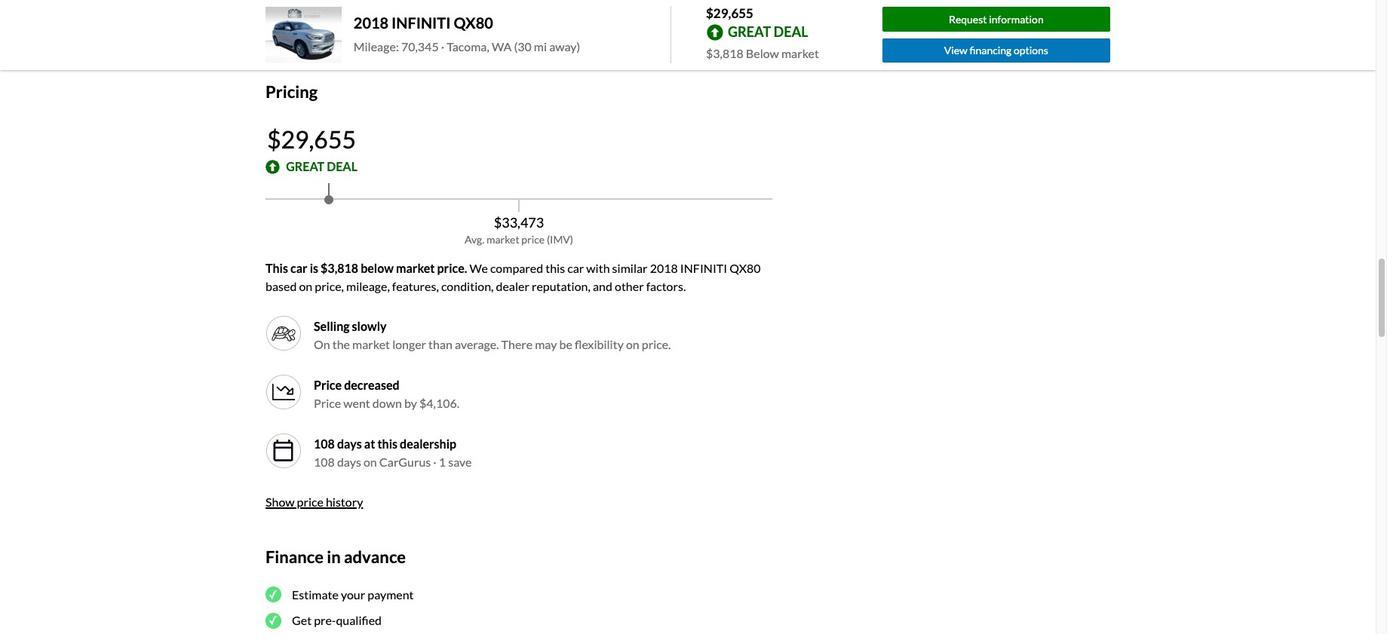 Task type: locate. For each thing, give the bounding box(es) containing it.
history
[[475, 29, 512, 44], [326, 495, 363, 510]]

1 vertical spatial 2018
[[650, 261, 678, 276]]

1 horizontal spatial infiniti
[[681, 261, 728, 276]]

deal
[[774, 23, 809, 40]]

infiniti up factors.
[[681, 261, 728, 276]]

0 horizontal spatial qx80
[[454, 14, 494, 32]]

1 horizontal spatial qx80
[[730, 261, 761, 276]]

1 days from the top
[[337, 437, 362, 452]]

1 vertical spatial price
[[297, 495, 324, 510]]

average.
[[455, 338, 499, 352]]

history left (30
[[475, 29, 512, 44]]

0 vertical spatial days
[[337, 437, 362, 452]]

financing
[[970, 44, 1012, 57]]

1 vertical spatial history
[[326, 495, 363, 510]]

view
[[945, 44, 968, 57]]

on down at
[[364, 455, 377, 470]]

on down is
[[299, 279, 313, 294]]

car left with
[[568, 261, 584, 276]]

factors.
[[647, 279, 686, 294]]

save 20% on the full autocheck vehicle history report image
[[551, 31, 566, 46]]

1 car from the left
[[291, 261, 308, 276]]

· inside 108 days at this dealership 108 days on cargurus · 1 save
[[433, 455, 437, 470]]

this right at
[[378, 437, 398, 452]]

· inside 2018 infiniti qx80 mileage: 70,345 · tacoma, wa (30 mi away)
[[441, 40, 445, 54]]

· right 70,345
[[441, 40, 445, 54]]

infiniti
[[392, 14, 451, 32], [681, 261, 728, 276]]

0 horizontal spatial 2018
[[354, 14, 389, 32]]

price decreased image
[[272, 381, 296, 405]]

days
[[337, 437, 362, 452], [337, 455, 361, 470]]

0 horizontal spatial infiniti
[[392, 14, 451, 32]]

price. inside selling slowly on the market longer than average. there may be flexibility on price.
[[642, 338, 671, 352]]

1 horizontal spatial ·
[[441, 40, 445, 54]]

qx80
[[454, 14, 494, 32], [730, 261, 761, 276]]

1 vertical spatial price.
[[642, 338, 671, 352]]

mileage:
[[354, 40, 399, 54]]

1 vertical spatial ·
[[433, 455, 437, 470]]

went
[[344, 396, 370, 411]]

$3,818
[[706, 46, 744, 60], [321, 261, 359, 276]]

avg.
[[465, 233, 485, 246]]

price. right flexibility
[[642, 338, 671, 352]]

on right flexibility
[[626, 338, 640, 352]]

market inside the $33,473 avg. market price (imv)
[[487, 233, 520, 246]]

dealership
[[400, 437, 457, 452]]

request
[[949, 13, 988, 25]]

view financing options
[[945, 44, 1049, 57]]

price
[[314, 378, 342, 393], [314, 396, 341, 411]]

0 vertical spatial $3,818
[[706, 46, 744, 60]]

0 vertical spatial price
[[522, 233, 545, 246]]

108 up 'show price history' link
[[314, 455, 335, 470]]

(imv)
[[547, 233, 574, 246]]

1 108 from the top
[[314, 437, 335, 452]]

market down $33,473
[[487, 233, 520, 246]]

by
[[404, 396, 417, 411]]

1 vertical spatial $29,655
[[267, 125, 356, 154]]

view financing options button
[[883, 38, 1111, 63]]

the
[[334, 29, 352, 44], [333, 338, 350, 352]]

down
[[373, 396, 402, 411]]

price,
[[315, 279, 344, 294]]

1 horizontal spatial car
[[568, 261, 584, 276]]

slowly
[[352, 319, 387, 334]]

1 vertical spatial qx80
[[730, 261, 761, 276]]

1 horizontal spatial price
[[522, 233, 545, 246]]

1 vertical spatial 108
[[314, 455, 335, 470]]

2018 up factors.
[[650, 261, 678, 276]]

report
[[514, 29, 548, 44]]

price right 'show'
[[297, 495, 324, 510]]

0 vertical spatial price.
[[437, 261, 467, 276]]

0 vertical spatial qx80
[[454, 14, 494, 32]]

market
[[782, 46, 820, 60], [487, 233, 520, 246], [396, 261, 435, 276], [353, 338, 390, 352]]

1 horizontal spatial price.
[[642, 338, 671, 352]]

qx80 inside we compared this car with similar 2018 infiniti qx80 based on price, mileage, features, condition, dealer reputation, and other factors.
[[730, 261, 761, 276]]

show price history
[[266, 495, 363, 510]]

1 horizontal spatial this
[[546, 261, 565, 276]]

0 vertical spatial $29,655
[[706, 5, 754, 21]]

is
[[310, 261, 318, 276]]

car left is
[[291, 261, 308, 276]]

0 horizontal spatial price
[[297, 495, 324, 510]]

selling
[[314, 319, 350, 334]]

get
[[292, 614, 312, 628]]

0 vertical spatial this
[[546, 261, 565, 276]]

this up "reputation,"
[[546, 261, 565, 276]]

· left 1
[[433, 455, 437, 470]]

price down $33,473
[[522, 233, 545, 246]]

on inside 108 days at this dealership 108 days on cargurus · 1 save
[[364, 455, 377, 470]]

be
[[560, 338, 573, 352]]

0 vertical spatial 108
[[314, 437, 335, 452]]

0 vertical spatial price
[[314, 378, 342, 393]]

2018
[[354, 14, 389, 32], [650, 261, 678, 276]]

the left full
[[334, 29, 352, 44]]

2018 up mileage:
[[354, 14, 389, 32]]

great deal image
[[266, 160, 280, 174]]

below
[[361, 261, 394, 276]]

·
[[441, 40, 445, 54], [433, 455, 437, 470]]

infiniti up 70,345
[[392, 14, 451, 32]]

market down deal
[[782, 46, 820, 60]]

0 horizontal spatial price.
[[437, 261, 467, 276]]

1 horizontal spatial $29,655
[[706, 5, 754, 21]]

we compared this car with similar 2018 infiniti qx80 based on price, mileage, features, condition, dealer reputation, and other factors.
[[266, 261, 761, 294]]

0 horizontal spatial this
[[378, 437, 398, 452]]

price
[[522, 233, 545, 246], [297, 495, 324, 510]]

0 horizontal spatial ·
[[433, 455, 437, 470]]

away)
[[550, 40, 581, 54]]

car inside we compared this car with similar 2018 infiniti qx80 based on price, mileage, features, condition, dealer reputation, and other factors.
[[568, 261, 584, 276]]

this
[[546, 261, 565, 276], [378, 437, 398, 452]]

market inside selling slowly on the market longer than average. there may be flexibility on price.
[[353, 338, 390, 352]]

based
[[266, 279, 297, 294]]

108 days at this dealership 108 days on cargurus · 1 save
[[314, 437, 472, 470]]

2 car from the left
[[568, 261, 584, 276]]

1 vertical spatial this
[[378, 437, 398, 452]]

history up finance in advance
[[326, 495, 363, 510]]

0 horizontal spatial $29,655
[[267, 125, 356, 154]]

this inside we compared this car with similar 2018 infiniti qx80 based on price, mileage, features, condition, dealer reputation, and other factors.
[[546, 261, 565, 276]]

longer
[[393, 338, 426, 352]]

car
[[291, 261, 308, 276], [568, 261, 584, 276]]

$33,473
[[494, 215, 544, 231]]

market down slowly
[[353, 338, 390, 352]]

$29,655 for great deal
[[267, 125, 356, 154]]

108 left at
[[314, 437, 335, 452]]

price decreased image
[[266, 375, 302, 411]]

$3,818 up price,
[[321, 261, 359, 276]]

1 vertical spatial days
[[337, 455, 361, 470]]

vehicle
[[435, 29, 472, 44]]

options
[[1014, 44, 1049, 57]]

1 vertical spatial the
[[333, 338, 350, 352]]

0 vertical spatial the
[[334, 29, 352, 44]]

108
[[314, 437, 335, 452], [314, 455, 335, 470]]

1 price from the top
[[314, 378, 342, 393]]

than
[[429, 338, 453, 352]]

price. up condition,
[[437, 261, 467, 276]]

other
[[615, 279, 644, 294]]

the for full
[[334, 29, 352, 44]]

0 horizontal spatial car
[[291, 261, 308, 276]]

1 vertical spatial $3,818
[[321, 261, 359, 276]]

features,
[[392, 279, 439, 294]]

selling slowly image
[[266, 316, 302, 352], [272, 322, 296, 346]]

days left at
[[337, 437, 362, 452]]

0 vertical spatial infiniti
[[392, 14, 451, 32]]

1
[[439, 455, 446, 470]]

price down on
[[314, 378, 342, 393]]

the inside selling slowly on the market longer than average. there may be flexibility on price.
[[333, 338, 350, 352]]

days up 'show price history' link
[[337, 455, 361, 470]]

price left went
[[314, 396, 341, 411]]

2 108 from the top
[[314, 455, 335, 470]]

108 days at this dealership image
[[266, 433, 302, 470], [272, 439, 296, 464]]

1 vertical spatial price
[[314, 396, 341, 411]]

wa
[[492, 40, 512, 54]]

save
[[448, 455, 472, 470]]

on
[[319, 29, 332, 44], [299, 279, 313, 294], [626, 338, 640, 352], [364, 455, 377, 470]]

0 vertical spatial 2018
[[354, 14, 389, 32]]

$3,818 down great
[[706, 46, 744, 60]]

1 horizontal spatial 2018
[[650, 261, 678, 276]]

0 horizontal spatial $3,818
[[321, 261, 359, 276]]

0 vertical spatial ·
[[441, 40, 445, 54]]

the right on
[[333, 338, 350, 352]]

1 horizontal spatial history
[[475, 29, 512, 44]]

1 vertical spatial infiniti
[[681, 261, 728, 276]]



Task type: vqa. For each thing, say whether or not it's contained in the screenshot.
Selling your car all
no



Task type: describe. For each thing, give the bounding box(es) containing it.
pre-
[[314, 614, 336, 628]]

on right 20%
[[319, 29, 332, 44]]

decreased
[[344, 378, 400, 393]]

2 days from the top
[[337, 455, 361, 470]]

on
[[314, 338, 330, 352]]

the for market
[[333, 338, 350, 352]]

get pre-qualified
[[292, 614, 382, 628]]

0 horizontal spatial history
[[326, 495, 363, 510]]

on inside selling slowly on the market longer than average. there may be flexibility on price.
[[626, 338, 640, 352]]

save
[[266, 29, 290, 44]]

$33,473 avg. market price (imv)
[[465, 215, 574, 246]]

request information button
[[883, 7, 1111, 31]]

show price history link
[[266, 495, 363, 510]]

1 horizontal spatial $3,818
[[706, 46, 744, 60]]

below
[[746, 46, 780, 60]]

2018 infiniti qx80 mileage: 70,345 · tacoma, wa (30 mi away)
[[354, 14, 581, 54]]

20%
[[293, 29, 316, 44]]

$3,818 below market
[[706, 46, 820, 60]]

show
[[266, 495, 295, 510]]

on inside we compared this car with similar 2018 infiniti qx80 based on price, mileage, features, condition, dealer reputation, and other factors.
[[299, 279, 313, 294]]

infiniti inside 2018 infiniti qx80 mileage: 70,345 · tacoma, wa (30 mi away)
[[392, 14, 451, 32]]

in
[[327, 547, 341, 568]]

price inside the $33,473 avg. market price (imv)
[[522, 233, 545, 246]]

70,345
[[401, 40, 439, 54]]

mileage,
[[346, 279, 390, 294]]

information
[[990, 13, 1044, 25]]

autocheck
[[373, 29, 433, 44]]

with
[[587, 261, 610, 276]]

finance
[[266, 547, 324, 568]]

and
[[593, 279, 613, 294]]

advance
[[344, 547, 406, 568]]

dealer
[[496, 279, 530, 294]]

$29,655 for $3,818
[[706, 5, 754, 21]]

save 20% on the full autocheck vehicle history report link
[[266, 29, 566, 46]]

tacoma,
[[447, 40, 490, 54]]

this
[[266, 261, 288, 276]]

payment
[[368, 588, 414, 602]]

estimate
[[292, 588, 339, 602]]

this inside 108 days at this dealership 108 days on cargurus · 1 save
[[378, 437, 398, 452]]

2018 infiniti qx80 image
[[266, 6, 342, 64]]

0 vertical spatial history
[[475, 29, 512, 44]]

this car is $3,818 below market price.
[[266, 261, 467, 276]]

price decreased price went down by $4,106.
[[314, 378, 460, 411]]

your
[[341, 588, 365, 602]]

finance in advance
[[266, 547, 406, 568]]

$4,106.
[[420, 396, 460, 411]]

pricing
[[266, 81, 318, 102]]

there
[[502, 338, 533, 352]]

reputation,
[[532, 279, 591, 294]]

at
[[364, 437, 375, 452]]

selling slowly on the market longer than average. there may be flexibility on price.
[[314, 319, 671, 352]]

great
[[286, 159, 325, 174]]

qualified
[[336, 614, 382, 628]]

great deal
[[728, 23, 809, 40]]

market up features,
[[396, 261, 435, 276]]

2018 inside 2018 infiniti qx80 mileage: 70,345 · tacoma, wa (30 mi away)
[[354, 14, 389, 32]]

2018 inside we compared this car with similar 2018 infiniti qx80 based on price, mileage, features, condition, dealer reputation, and other factors.
[[650, 261, 678, 276]]

qx80 inside 2018 infiniti qx80 mileage: 70,345 · tacoma, wa (30 mi away)
[[454, 14, 494, 32]]

mi
[[534, 40, 547, 54]]

cargurus
[[379, 455, 431, 470]]

infiniti inside we compared this car with similar 2018 infiniti qx80 based on price, mileage, features, condition, dealer reputation, and other factors.
[[681, 261, 728, 276]]

we
[[470, 261, 488, 276]]

request information
[[949, 13, 1044, 25]]

deal
[[327, 159, 358, 174]]

compared
[[490, 261, 543, 276]]

save 20% on the full autocheck vehicle history report
[[266, 29, 548, 44]]

may
[[535, 338, 557, 352]]

flexibility
[[575, 338, 624, 352]]

great
[[728, 23, 772, 40]]

full
[[354, 29, 371, 44]]

(30
[[514, 40, 532, 54]]

condition,
[[441, 279, 494, 294]]

2 price from the top
[[314, 396, 341, 411]]

great deal
[[286, 159, 358, 174]]

similar
[[613, 261, 648, 276]]

estimate your payment
[[292, 588, 414, 602]]



